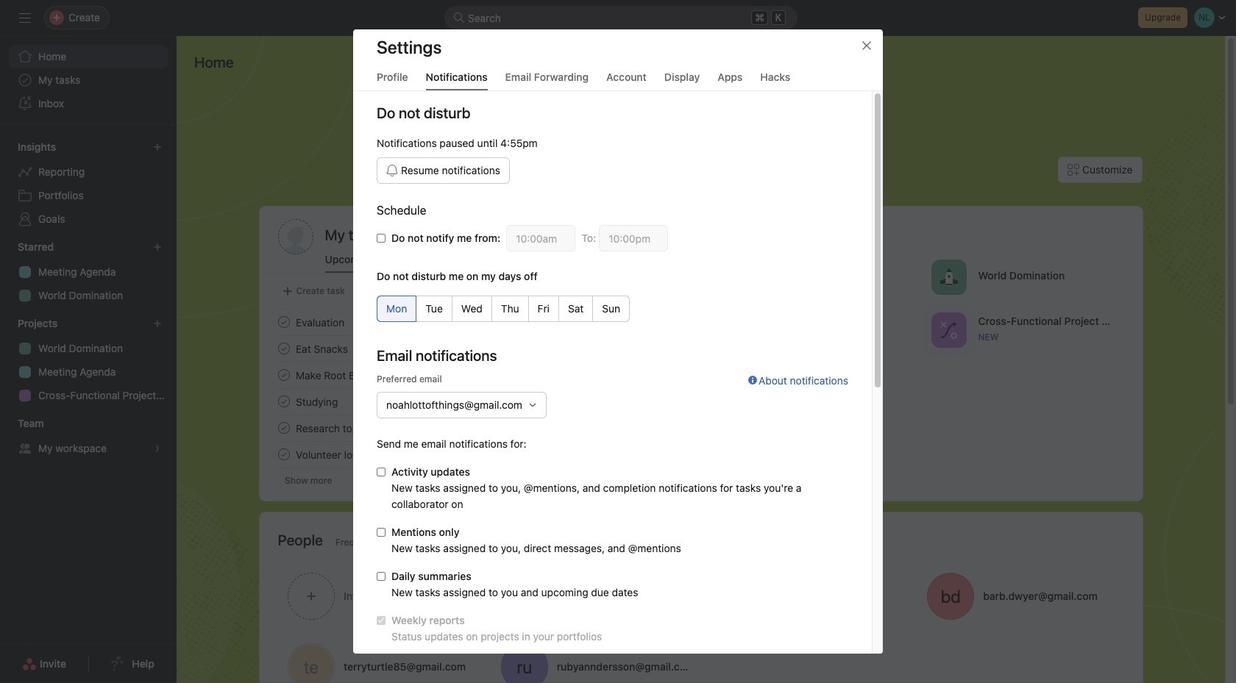 Task type: vqa. For each thing, say whether or not it's contained in the screenshot.
the Search tasks, projects, and more text box
no



Task type: locate. For each thing, give the bounding box(es) containing it.
mark complete image for fourth mark complete checkbox from the bottom of the page
[[275, 314, 293, 331]]

2 mark complete image from the top
[[275, 340, 293, 358]]

None checkbox
[[377, 528, 386, 537]]

Mark complete checkbox
[[275, 367, 293, 384], [275, 446, 293, 464]]

0 vertical spatial mark complete image
[[275, 314, 293, 331]]

2 mark complete image from the top
[[275, 420, 293, 437]]

line_and_symbols image
[[940, 321, 958, 339]]

mark complete image for 4th mark complete checkbox from the top of the page
[[275, 420, 293, 437]]

rocket image
[[940, 268, 958, 286]]

mark complete image
[[275, 393, 293, 411], [275, 420, 293, 437], [275, 446, 293, 464]]

0 vertical spatial mark complete image
[[275, 393, 293, 411]]

insights element
[[0, 134, 177, 234]]

Mark complete checkbox
[[275, 314, 293, 331], [275, 340, 293, 358], [275, 393, 293, 411], [275, 420, 293, 437]]

mark complete image
[[275, 314, 293, 331], [275, 340, 293, 358], [275, 367, 293, 384]]

starred element
[[0, 234, 177, 311]]

board image
[[740, 374, 758, 392]]

1 vertical spatial mark complete image
[[275, 420, 293, 437]]

2 vertical spatial mark complete image
[[275, 446, 293, 464]]

None checkbox
[[377, 234, 386, 243], [377, 468, 386, 477], [377, 573, 386, 581], [377, 617, 386, 626], [377, 234, 386, 243], [377, 468, 386, 477], [377, 573, 386, 581], [377, 617, 386, 626]]

1 mark complete checkbox from the top
[[275, 314, 293, 331]]

add profile photo image
[[278, 219, 313, 255]]

0 vertical spatial mark complete checkbox
[[275, 367, 293, 384]]

mark complete image for 3rd mark complete checkbox
[[275, 393, 293, 411]]

None text field
[[507, 225, 576, 252], [599, 225, 668, 252], [507, 225, 576, 252], [599, 225, 668, 252]]

3 mark complete image from the top
[[275, 446, 293, 464]]

1 vertical spatial mark complete image
[[275, 340, 293, 358]]

1 vertical spatial mark complete checkbox
[[275, 446, 293, 464]]

1 mark complete image from the top
[[275, 314, 293, 331]]

1 mark complete image from the top
[[275, 393, 293, 411]]

2 vertical spatial mark complete image
[[275, 367, 293, 384]]

3 mark complete image from the top
[[275, 367, 293, 384]]



Task type: describe. For each thing, give the bounding box(es) containing it.
global element
[[0, 36, 177, 124]]

mark complete image for 3rd mark complete checkbox from the bottom of the page
[[275, 340, 293, 358]]

2 mark complete checkbox from the top
[[275, 340, 293, 358]]

1 mark complete checkbox from the top
[[275, 367, 293, 384]]

projects element
[[0, 311, 177, 411]]

prominent image
[[453, 12, 465, 24]]

4 mark complete checkbox from the top
[[275, 420, 293, 437]]

mark complete image for 2nd mark complete option from the top
[[275, 446, 293, 464]]

mark complete image for second mark complete option from the bottom
[[275, 367, 293, 384]]

hide sidebar image
[[19, 12, 31, 24]]

2 mark complete checkbox from the top
[[275, 446, 293, 464]]

teams element
[[0, 411, 177, 464]]

close image
[[861, 40, 873, 52]]

3 mark complete checkbox from the top
[[275, 393, 293, 411]]



